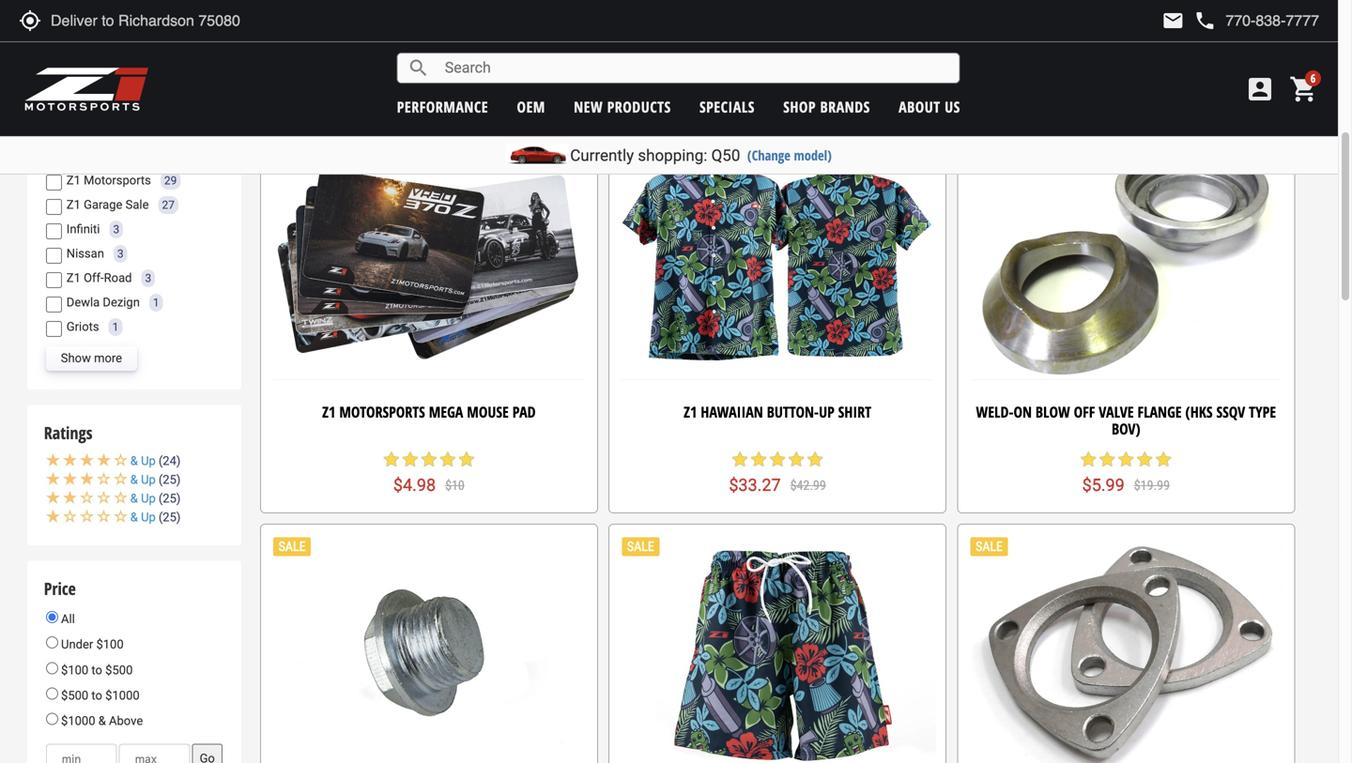 Task type: vqa. For each thing, say whether or not it's contained in the screenshot.
Password password field
no



Task type: locate. For each thing, give the bounding box(es) containing it.
dewla dezign
[[67, 296, 140, 310]]

$33.27
[[729, 476, 781, 496]]

1 t- from the left
[[820, 26, 831, 46]]

& up 25
[[130, 473, 176, 487], [130, 492, 176, 506], [130, 510, 176, 524]]

0 horizontal spatial $100
[[61, 663, 89, 678]]

search
[[407, 57, 430, 79]]

sale up the search search box
[[692, 26, 719, 46]]

$1000
[[105, 689, 140, 703], [61, 714, 95, 728]]

1 - from the left
[[722, 26, 727, 46]]

road
[[104, 271, 132, 285]]

mail link
[[1162, 9, 1185, 32]]

z1 motorsports logo image
[[23, 66, 150, 113]]

time
[[1077, 26, 1107, 46]]

shop brands link
[[784, 97, 871, 117]]

3 25 from the top
[[163, 510, 176, 524]]

1 vertical spatial 25
[[163, 492, 176, 506]]

2 vertical spatial 25
[[163, 510, 176, 524]]

0 horizontal spatial 1
[[112, 321, 119, 334]]

$100 up $100 to $500
[[96, 638, 124, 652]]

to
[[92, 663, 102, 678], [92, 689, 102, 703]]

show more
[[61, 352, 122, 366]]

0 horizontal spatial t-
[[820, 26, 831, 46]]

25
[[163, 473, 176, 487], [163, 492, 176, 506], [163, 510, 176, 524]]

sale - z1 time attack 370z t-shirt
[[1021, 26, 1232, 46]]

3 right road
[[145, 272, 151, 285]]

flange
[[1138, 402, 1182, 422]]

to for $100
[[92, 663, 102, 678]]

0 horizontal spatial $500
[[61, 689, 89, 703]]

$11.23 $29.99
[[729, 83, 827, 103]]

& up 24
[[130, 454, 176, 468]]

motorsports up z1 garage sale on the top of the page
[[84, 174, 151, 188]]

to up $500 to $1000
[[92, 663, 102, 678]]

3 down z1 garage sale on the top of the page
[[113, 223, 119, 236]]

370z
[[1157, 26, 1184, 46]]

None radio
[[46, 637, 58, 649], [46, 688, 58, 700], [46, 637, 58, 649], [46, 688, 58, 700]]

1 vertical spatial 3
[[117, 247, 124, 261]]

brand
[[44, 141, 83, 164]]

1 horizontal spatial sale
[[1021, 26, 1048, 46]]

on
[[1014, 402, 1032, 422]]

weld-on blow off valve flange (hks ssqv type bov)
[[977, 402, 1277, 439]]

under  $100
[[58, 638, 124, 652]]

$29.99
[[791, 85, 827, 101]]

0 vertical spatial 25
[[163, 473, 176, 487]]

0 vertical spatial & up 25
[[130, 473, 176, 487]]

$500
[[105, 663, 133, 678], [61, 689, 89, 703]]

1 horizontal spatial motorsports
[[339, 402, 425, 422]]

z1 for z1 motorsports mega mouse pad
[[322, 402, 336, 422]]

1 vertical spatial & up 25
[[130, 492, 176, 506]]

phone
[[1194, 9, 1217, 32]]

1 down dezign
[[112, 321, 119, 334]]

off-
[[84, 271, 104, 285]]

t- right 370z
[[1188, 26, 1199, 46]]

mega
[[429, 402, 463, 422]]

to for $500
[[92, 689, 102, 703]]

1 horizontal spatial $100
[[96, 638, 124, 652]]

2 vertical spatial & up 25
[[130, 510, 176, 524]]

show
[[61, 352, 91, 366]]

$100 down under
[[61, 663, 89, 678]]

shopping_cart
[[1290, 74, 1320, 104]]

star star star star star $33.27 $42.99
[[729, 450, 827, 496]]

$500 to $1000
[[58, 689, 140, 703]]

motorsports left mega
[[339, 402, 425, 422]]

2 to from the top
[[92, 689, 102, 703]]

about us link
[[899, 97, 961, 117]]

t- for 370z
[[1188, 26, 1199, 46]]

0 vertical spatial motorsports
[[84, 174, 151, 188]]

1 to from the top
[[92, 663, 102, 678]]

1 vertical spatial $100
[[61, 663, 89, 678]]

2 sale from the left
[[1021, 26, 1048, 46]]

griots
[[67, 320, 99, 334]]

0 vertical spatial to
[[92, 663, 102, 678]]

mouse
[[467, 402, 509, 422]]

z1 motorsports mega mouse pad
[[322, 402, 536, 422]]

0 horizontal spatial -
[[722, 26, 727, 46]]

blow
[[1036, 402, 1071, 422]]

1 vertical spatial $1000
[[61, 714, 95, 728]]

shirt right button-
[[839, 402, 872, 422]]

z1
[[382, 26, 395, 46], [731, 26, 744, 46], [1060, 26, 1074, 46], [44, 27, 59, 50], [143, 64, 157, 78], [67, 174, 81, 188], [67, 198, 81, 212], [67, 271, 81, 285], [322, 402, 336, 422], [684, 402, 697, 422]]

z1 for z1 hawaiian button-up shirt
[[684, 402, 697, 422]]

all
[[58, 613, 75, 627]]

t-
[[820, 26, 831, 46], [1188, 26, 1199, 46]]

1 25 from the top
[[163, 473, 176, 487]]

2 - from the left
[[1052, 26, 1057, 46]]

1 vertical spatial motorsports
[[339, 402, 425, 422]]

3 for z1 off-road
[[145, 272, 151, 285]]

$1000 down $500 to $1000
[[61, 714, 95, 728]]

None radio
[[46, 612, 58, 624], [46, 663, 58, 675], [46, 713, 58, 726], [46, 612, 58, 624], [46, 663, 58, 675], [46, 713, 58, 726]]

q50
[[712, 146, 741, 165]]

shirt
[[831, 26, 864, 46], [1199, 26, 1232, 46], [839, 402, 872, 422]]

1 horizontal spatial $1000
[[105, 689, 140, 703]]

$500 down $100 to $500
[[61, 689, 89, 703]]

1 for griots
[[112, 321, 119, 334]]

motorsports
[[84, 174, 151, 188], [339, 402, 425, 422]]

3
[[113, 223, 119, 236], [117, 247, 124, 261], [145, 272, 151, 285]]

$0.48
[[389, 83, 431, 103]]

(change
[[748, 146, 791, 164]]

currently shopping: q50 (change model)
[[570, 146, 832, 165]]

0 vertical spatial 1
[[153, 296, 159, 309]]

1 horizontal spatial t-
[[1188, 26, 1199, 46]]

products
[[607, 97, 671, 117]]

dezign
[[103, 296, 140, 310]]

z
[[779, 26, 785, 46]]

min number field
[[46, 744, 117, 764]]

motorsports for z1 motorsports
[[84, 174, 151, 188]]

shirt for sale - z1 time attack 370z t-shirt
[[1199, 26, 1232, 46]]

infiniti
[[67, 222, 100, 236]]

button-
[[767, 402, 819, 422]]

t- right the 350z
[[820, 26, 831, 46]]

shirt right mail 'link'
[[1199, 26, 1232, 46]]

$11.23
[[729, 83, 781, 103]]

shop brands
[[784, 97, 871, 117]]

$500 up $500 to $1000
[[105, 663, 133, 678]]

$1.96
[[440, 85, 470, 101]]

1 horizontal spatial -
[[1052, 26, 1057, 46]]

1
[[153, 296, 159, 309], [112, 321, 119, 334]]

3 for nissan
[[117, 247, 124, 261]]

star star star star star $4.98 $10
[[382, 450, 476, 496]]

1 vertical spatial 1
[[112, 321, 119, 334]]

3 up road
[[117, 247, 124, 261]]

1 right dezign
[[153, 296, 159, 309]]

sale left time
[[1021, 26, 1048, 46]]

-
[[722, 26, 727, 46], [1052, 26, 1057, 46]]

None checkbox
[[46, 175, 62, 191], [46, 297, 62, 313], [46, 175, 62, 191], [46, 297, 62, 313]]

0 vertical spatial 3
[[113, 223, 119, 236]]

sale for sale - z1 time attack 370z t-shirt
[[1021, 26, 1048, 46]]

1 vertical spatial to
[[92, 689, 102, 703]]

(2)
[[319, 26, 336, 46]]

- left the spec
[[722, 26, 727, 46]]

small
[[340, 26, 378, 46]]

mail
[[1162, 9, 1185, 32]]

model)
[[794, 146, 832, 164]]

$1000 up the above
[[105, 689, 140, 703]]

to down $100 to $500
[[92, 689, 102, 703]]

spec
[[748, 26, 775, 46]]

specials
[[700, 97, 755, 117]]

shopping_cart link
[[1285, 74, 1320, 104]]

(hks
[[1186, 402, 1213, 422]]

currently
[[570, 146, 634, 165]]

None checkbox
[[46, 199, 62, 215], [46, 224, 62, 240], [46, 248, 62, 264], [46, 272, 62, 288], [46, 321, 62, 337], [46, 199, 62, 215], [46, 224, 62, 240], [46, 248, 62, 264], [46, 272, 62, 288], [46, 321, 62, 337]]

- left time
[[1052, 26, 1057, 46]]

1 horizontal spatial $500
[[105, 663, 133, 678]]

us
[[945, 97, 961, 117]]

decals
[[433, 26, 475, 46]]

2 vertical spatial 3
[[145, 272, 151, 285]]

z1 for z1 products
[[143, 64, 157, 78]]

1 horizontal spatial 1
[[153, 296, 159, 309]]

0 horizontal spatial motorsports
[[84, 174, 151, 188]]

1 sale from the left
[[692, 26, 719, 46]]

shirt right the 350z
[[831, 26, 864, 46]]

0 horizontal spatial sale
[[692, 26, 719, 46]]

&
[[130, 454, 138, 468], [130, 473, 138, 487], [130, 492, 138, 506], [130, 510, 138, 524], [98, 714, 106, 728]]

2 t- from the left
[[1188, 26, 1199, 46]]



Task type: describe. For each thing, give the bounding box(es) containing it.
my_location
[[19, 9, 41, 32]]

pad
[[513, 402, 536, 422]]

above
[[109, 714, 143, 728]]

oem link
[[517, 97, 546, 117]]

performance
[[63, 27, 148, 50]]

dewla
[[67, 296, 100, 310]]

bov)
[[1112, 419, 1141, 439]]

sale for sale - z1 spec z 350z t-shirt
[[692, 26, 719, 46]]

$100 to $500
[[58, 663, 133, 678]]

$19.99
[[1135, 478, 1171, 494]]

1 vertical spatial $500
[[61, 689, 89, 703]]

(change model) link
[[748, 146, 832, 164]]

z1 products
[[143, 64, 209, 78]]

0 vertical spatial $1000
[[105, 689, 140, 703]]

account_box link
[[1241, 74, 1280, 104]]

price
[[44, 578, 76, 601]]

1 for dewla dezign
[[153, 296, 159, 309]]

nissan
[[67, 247, 104, 261]]

sale - z1 spec z 350z t-shirt
[[692, 26, 864, 46]]

about
[[899, 97, 941, 117]]

2 25 from the top
[[163, 492, 176, 506]]

garage
[[84, 198, 123, 212]]

max number field
[[119, 744, 190, 764]]

24
[[163, 454, 176, 468]]

brands
[[821, 97, 871, 117]]

new products link
[[574, 97, 671, 117]]

mail phone
[[1162, 9, 1217, 32]]

27
[[162, 199, 175, 212]]

ratings
[[44, 422, 93, 445]]

show more button
[[46, 347, 137, 371]]

$4.98
[[394, 476, 436, 496]]

performance link
[[397, 97, 489, 117]]

3"
[[479, 26, 493, 46]]

new
[[574, 97, 603, 117]]

phone link
[[1194, 9, 1320, 32]]

valve
[[1099, 402, 1134, 422]]

type
[[1250, 402, 1277, 422]]

z1 performance
[[44, 27, 148, 50]]

shirt for sale - z1 spec z 350z t-shirt
[[831, 26, 864, 46]]

account_box
[[1246, 74, 1276, 104]]

z1 hawaiian button-up shirt
[[684, 402, 872, 422]]

3 for infiniti
[[113, 223, 119, 236]]

hawaiian
[[701, 402, 764, 422]]

shop
[[784, 97, 816, 117]]

motorsports for z1 motorsports mega mouse pad
[[339, 402, 425, 422]]

weld-
[[977, 402, 1014, 422]]

2 & up 25 from the top
[[130, 492, 176, 506]]

star star star star star $5.99 $19.99
[[1080, 450, 1174, 496]]

attack
[[1110, 26, 1153, 46]]

z1 for z1 off-road
[[67, 271, 81, 285]]

z1 off-road
[[67, 271, 132, 285]]

0 vertical spatial $500
[[105, 663, 133, 678]]

$1000 & above
[[58, 714, 143, 728]]

$5.99
[[1083, 476, 1125, 496]]

- for spec
[[722, 26, 727, 46]]

29
[[164, 174, 177, 187]]

- for time
[[1052, 26, 1057, 46]]

3 & up 25 from the top
[[130, 510, 176, 524]]

star star star star star $0.48 $1.96
[[382, 57, 476, 103]]

0 vertical spatial $100
[[96, 638, 124, 652]]

off
[[1074, 402, 1096, 422]]

products
[[160, 64, 209, 78]]

(2) small z1 only decals 3" x 0.75"
[[319, 26, 539, 46]]

0 horizontal spatial $1000
[[61, 714, 95, 728]]

performance
[[397, 97, 489, 117]]

z1 for z1 garage sale
[[67, 198, 81, 212]]

only
[[399, 26, 430, 46]]

t- for 350z
[[820, 26, 831, 46]]

specials link
[[700, 97, 755, 117]]

oem
[[517, 97, 546, 117]]

z1 for z1 motorsports
[[67, 174, 81, 188]]

1 & up 25 from the top
[[130, 473, 176, 487]]

shopping:
[[638, 146, 708, 165]]

Search search field
[[430, 54, 960, 83]]

x
[[497, 26, 504, 46]]

z1 for z1 performance
[[44, 27, 59, 50]]

$42.99
[[791, 478, 827, 494]]

ssqv
[[1217, 402, 1246, 422]]

$10
[[445, 478, 465, 494]]

sale
[[126, 198, 149, 212]]

about us
[[899, 97, 961, 117]]

350z
[[789, 26, 816, 46]]

0.75"
[[507, 26, 539, 46]]

z1 garage sale
[[67, 198, 149, 212]]

z1 motorsports
[[67, 174, 151, 188]]

new products
[[574, 97, 671, 117]]



